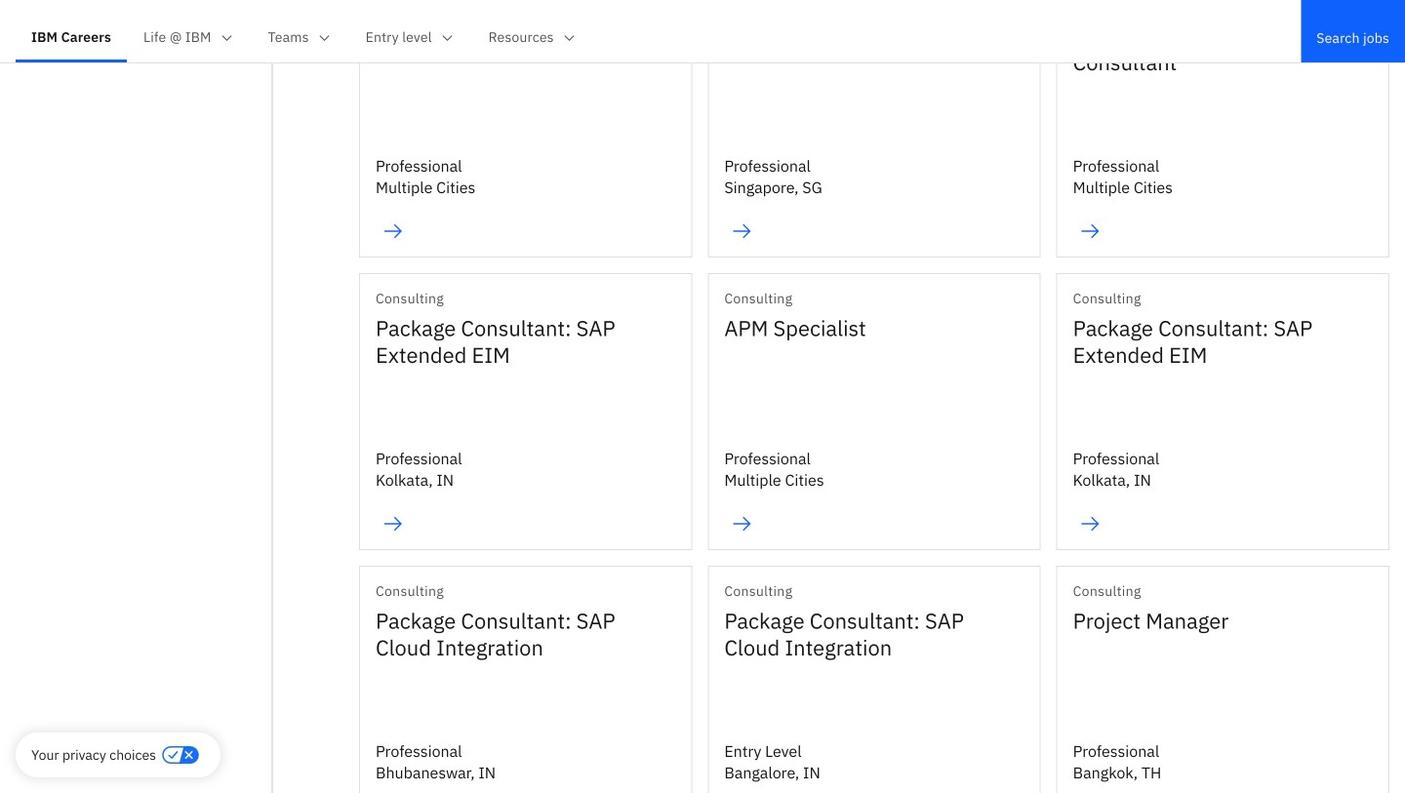 Task type: vqa. For each thing, say whether or not it's contained in the screenshot.
the Let's talk "element"
no



Task type: describe. For each thing, give the bounding box(es) containing it.
your privacy choices element
[[31, 745, 156, 766]]



